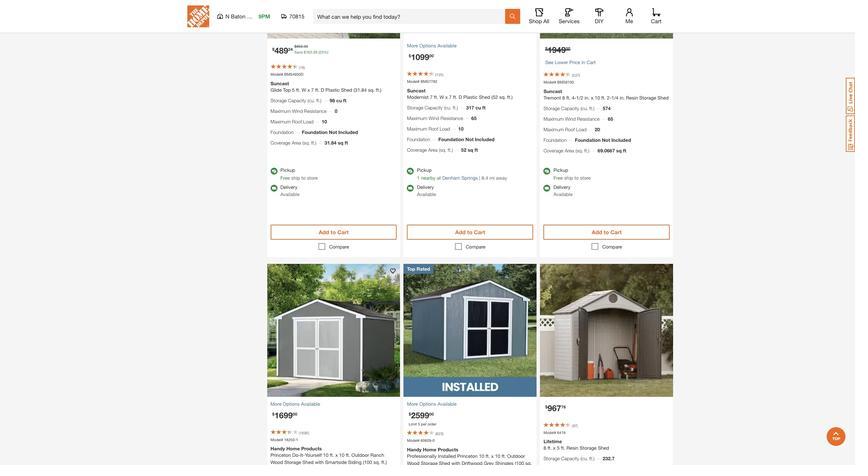 Task type: vqa. For each thing, say whether or not it's contained in the screenshot.
Products in the handy home products professionally installed princeton 10 ft. x 10 ft. outdoor wood storage shed with driftwood grey shingles (100 sq
yes



Task type: locate. For each thing, give the bounding box(es) containing it.
roof
[[292, 119, 302, 125], [429, 126, 439, 132], [565, 127, 575, 133]]

siding
[[348, 460, 362, 466]]

outdoor inside handy home products princeton do-it-yourself 10 ft. x 10 ft. outdoor ranch wood storage shed with smartside siding (100 sq. ft.)
[[352, 453, 369, 459]]

cart inside cart link
[[652, 18, 662, 24]]

(cu. down suncast modernist 7 ft. w x 7 ft. d plastic shed (52 sq. ft.)
[[444, 105, 452, 111]]

suncast
[[271, 81, 289, 86], [407, 88, 426, 94], [544, 88, 563, 94]]

model# left 18250-
[[271, 438, 283, 443]]

0 horizontal spatial pickup
[[281, 167, 295, 173]]

ship for 1949
[[565, 175, 574, 181]]

storage capacity (cu. ft.) for 317 cu ft
[[407, 105, 458, 111]]

ft.) for 31.84 sq ft
[[311, 140, 317, 146]]

( for ( 623 )
[[436, 432, 437, 437]]

suncast tremont 8 ft. 4-1/2 in. x 10 ft. 2-1/4 in. resin storage shed
[[544, 88, 669, 101]]

1 vertical spatial .
[[312, 50, 313, 54]]

1 horizontal spatial plastic
[[464, 94, 478, 100]]

0 horizontal spatial suncast
[[271, 81, 289, 86]]

compare for 489
[[329, 244, 349, 250]]

1099
[[411, 52, 430, 62]]

10 inside suncast tremont 8 ft. 4-1/2 in. x 10 ft. 2-1/4 in. resin storage shed
[[595, 95, 601, 101]]

1 horizontal spatial wind
[[429, 115, 440, 121]]

3 add to cart button from the left
[[544, 225, 670, 240]]

ft for 52 sq ft
[[475, 147, 478, 153]]

1 horizontal spatial available shipping image
[[407, 185, 414, 192]]

model# 18250-1
[[271, 438, 298, 443]]

resistance for 489
[[304, 108, 327, 114]]

resin down 97
[[567, 446, 579, 452]]

included
[[339, 129, 358, 135], [475, 137, 495, 142], [612, 137, 632, 143]]

(sq. left 69.0667
[[576, 148, 583, 154]]

(sq. left 31.84
[[303, 140, 310, 146]]

2 horizontal spatial included
[[612, 137, 632, 143]]

model# bms4950d
[[271, 72, 304, 77]]

1 in. from the left
[[585, 95, 590, 101]]

lifetime
[[544, 439, 562, 445]]

available shipping image for 1 nearby
[[407, 185, 414, 192]]

0 horizontal spatial products
[[301, 447, 322, 452]]

2 horizontal spatial add to cart button
[[544, 225, 670, 240]]

products up yourself
[[301, 447, 322, 452]]

5 inside lifetime 8 ft. x 5 ft. resin storage shed
[[557, 446, 560, 452]]

0 horizontal spatial available shipping image
[[271, 185, 278, 192]]

included for 1949
[[612, 137, 632, 143]]

00 up the order
[[430, 412, 434, 417]]

1 horizontal spatial ship
[[565, 175, 574, 181]]

1 add from the left
[[319, 229, 329, 236]]

1 add to cart from the left
[[319, 229, 349, 236]]

ft.
[[296, 87, 301, 93], [315, 87, 320, 93], [434, 94, 439, 100], [453, 94, 458, 100], [567, 95, 571, 101], [602, 95, 606, 101], [548, 446, 552, 452], [561, 446, 566, 452], [330, 453, 334, 459], [346, 453, 350, 459], [486, 454, 490, 460], [502, 454, 506, 460]]

5 down bms4950d on the top left
[[292, 87, 295, 93]]

pickup free ship to store for 489
[[281, 167, 318, 181]]

home inside handy home products professionally installed princeton 10 ft. x 10 ft. outdoor wood storage shed with driftwood grey shingles (100 sq
[[423, 447, 437, 453]]

handy for 1699
[[271, 447, 285, 452]]

1 horizontal spatial (sq.
[[439, 147, 447, 153]]

diy button
[[589, 8, 611, 25]]

(sq. for 1949
[[576, 148, 583, 154]]

installed
[[438, 454, 456, 460]]

2 horizontal spatial suncast
[[544, 88, 563, 94]]

ft right 31.84
[[345, 140, 348, 146]]

1 horizontal spatial home
[[423, 447, 437, 453]]

x inside handy home products professionally installed princeton 10 ft. x 10 ft. outdoor wood storage shed with driftwood grey shingles (100 sq
[[492, 454, 494, 460]]

delivery for 1949
[[554, 184, 571, 190]]

x
[[308, 87, 310, 93], [446, 94, 448, 100], [591, 95, 594, 101], [554, 446, 556, 452], [336, 453, 338, 459], [492, 454, 494, 460]]

0 horizontal spatial 7
[[311, 87, 314, 93]]

me button
[[619, 8, 641, 25]]

suncast up the "tremont"
[[544, 88, 563, 94]]

available for pickup image
[[271, 168, 278, 175], [407, 168, 414, 175], [544, 168, 551, 175]]

home
[[287, 447, 300, 452], [423, 447, 437, 453]]

( right 09
[[319, 50, 320, 54]]

free
[[281, 175, 290, 181], [554, 175, 563, 181]]

7
[[311, 87, 314, 93], [430, 94, 433, 100], [449, 94, 452, 100]]

sq. down ranch
[[374, 460, 380, 466]]

1 horizontal spatial store
[[580, 175, 591, 181]]

8 inside suncast tremont 8 ft. 4-1/2 in. x 10 ft. 2-1/4 in. resin storage shed
[[563, 95, 565, 101]]

ft right 317
[[483, 105, 486, 111]]

2 pickup from the left
[[417, 167, 432, 173]]

more options available up $ 1699 00
[[271, 402, 320, 407]]

2 horizontal spatial load
[[577, 127, 587, 133]]

storage capacity (cu. ft.) for 232.7
[[544, 457, 595, 462]]

1 horizontal spatial (100
[[515, 461, 524, 466]]

wood down model# 18250-1 at the bottom left of the page
[[271, 460, 283, 466]]

0 horizontal spatial included
[[339, 129, 358, 135]]

0 vertical spatial sq.
[[368, 87, 375, 93]]

ft.) for 98 cu ft
[[317, 98, 322, 103]]

( for ( 1695 )
[[299, 431, 300, 436]]

1 delivery available from the left
[[281, 184, 300, 197]]

317 cu ft
[[466, 105, 486, 111]]

save
[[295, 50, 303, 54]]

sq. right (52
[[500, 94, 506, 100]]

princeton inside handy home products professionally installed princeton 10 ft. x 10 ft. outdoor wood storage shed with driftwood grey shingles (100 sq
[[458, 454, 478, 460]]

options
[[420, 43, 437, 49], [283, 402, 300, 407], [420, 402, 437, 407]]

00 for 1949
[[566, 46, 571, 51]]

more options available
[[407, 43, 457, 49], [271, 402, 320, 407], [407, 402, 457, 407]]

outdoor up siding
[[352, 453, 369, 459]]

(100
[[363, 460, 372, 466], [515, 461, 524, 466]]

0 horizontal spatial maximum roof load
[[271, 119, 314, 125]]

ft
[[343, 98, 347, 103], [483, 105, 486, 111], [345, 140, 348, 146], [475, 147, 478, 153], [624, 148, 627, 154]]

maximum wind resistance down glide
[[271, 108, 327, 114]]

ft.) right (31.84 on the top
[[376, 87, 382, 93]]

1 horizontal spatial w
[[440, 94, 444, 100]]

top left rated
[[407, 266, 416, 272]]

wood down the professionally
[[407, 461, 420, 466]]

not up 69.0667
[[602, 137, 611, 143]]

967
[[548, 404, 562, 414]]

(cu. down 1/2
[[581, 106, 588, 111]]

foundation not included up 69.0667
[[575, 137, 632, 143]]

8 left 4-
[[563, 95, 565, 101]]

0 horizontal spatial add to cart button
[[271, 225, 397, 240]]

65 down 574
[[608, 116, 614, 122]]

1 horizontal spatial resin
[[627, 95, 639, 101]]

products inside handy home products princeton do-it-yourself 10 ft. x 10 ft. outdoor ranch wood storage shed with smartside siding (100 sq. ft.)
[[301, 447, 322, 452]]

home inside handy home products princeton do-it-yourself 10 ft. x 10 ft. outdoor ranch wood storage shed with smartside siding (100 sq. ft.)
[[287, 447, 300, 452]]

see
[[546, 59, 554, 65]]

$ for 2599
[[409, 412, 411, 417]]

00 inside "$ 2599 00"
[[430, 412, 434, 417]]

shed inside suncast glide top 5 ft. w x 7 ft. d plastic shed (31.84 sq. ft.)
[[341, 87, 352, 93]]

sq right 52
[[468, 147, 474, 153]]

model# bms8100
[[544, 80, 574, 85]]

storage capacity (cu. ft.) down "modernist" at top
[[407, 105, 458, 111]]

1 horizontal spatial with
[[452, 461, 461, 466]]

0 horizontal spatial add
[[319, 229, 329, 236]]

delivery available for 489
[[281, 184, 300, 197]]

(52
[[492, 94, 498, 100]]

add to cart for 1949
[[592, 229, 622, 236]]

( for ( 97 )
[[572, 424, 573, 429]]

handy inside handy home products professionally installed princeton 10 ft. x 10 ft. outdoor wood storage shed with driftwood grey shingles (100 sq
[[407, 447, 422, 453]]

2 free from the left
[[554, 175, 563, 181]]

products up installed
[[438, 447, 459, 453]]

1 vertical spatial sq.
[[500, 94, 506, 100]]

574
[[603, 106, 611, 111]]

3 add from the left
[[592, 229, 603, 236]]

top right glide
[[283, 87, 291, 93]]

ft.) left 574
[[590, 106, 595, 111]]

8
[[563, 95, 565, 101], [544, 446, 547, 452]]

1 horizontal spatial coverage area (sq. ft.)
[[407, 147, 453, 153]]

load for 489
[[303, 119, 314, 125]]

3 add to cart from the left
[[592, 229, 622, 236]]

1 horizontal spatial pickup
[[417, 167, 432, 173]]

0 vertical spatial resin
[[627, 95, 639, 101]]

add for 1949
[[592, 229, 603, 236]]

1 horizontal spatial 5
[[418, 423, 420, 427]]

0 horizontal spatial 5
[[292, 87, 295, 93]]

1 available for pickup image from the left
[[271, 168, 278, 175]]

cu right 98
[[337, 98, 342, 103]]

(cu. down suncast glide top 5 ft. w x 7 ft. d plastic shed (31.84 sq. ft.) on the left top
[[308, 98, 315, 103]]

(100 down ranch
[[363, 460, 372, 466]]

storage inside lifetime 8 ft. x 5 ft. resin storage shed
[[580, 446, 597, 452]]

1 horizontal spatial add to cart
[[456, 229, 486, 236]]

princeton do-it-yourself 10 ft. x 10 ft. outdoor ranch wood storage shed with smartside siding (100 sq. ft.) image
[[267, 264, 401, 398]]

coverage for 489
[[271, 140, 291, 146]]

65 down 317 cu ft
[[472, 115, 477, 121]]

1 left nearby
[[417, 175, 420, 181]]

included for 489
[[339, 129, 358, 135]]

model# for model# 60609-0
[[407, 439, 420, 444]]

00 inside $ 1949 00
[[566, 46, 571, 51]]

shed inside suncast modernist 7 ft. w x 7 ft. d plastic shed (52 sq. ft.)
[[479, 94, 490, 100]]

0 horizontal spatial foundation not included
[[302, 129, 358, 135]]

2 horizontal spatial 5
[[557, 446, 560, 452]]

0 horizontal spatial delivery available
[[281, 184, 300, 197]]

0 horizontal spatial maximum wind resistance
[[271, 108, 327, 114]]

0 horizontal spatial cu
[[337, 98, 342, 103]]

1 vertical spatial w
[[440, 94, 444, 100]]

w down ( 125 )
[[440, 94, 444, 100]]

model# left 60609-
[[407, 439, 420, 444]]

0 horizontal spatial not
[[329, 129, 337, 135]]

wind for 1949
[[565, 116, 576, 122]]

suncast modernist 7 ft. w x 7 ft. d plastic shed (52 sq. ft.)
[[407, 88, 513, 100]]

resistance down suncast glide top 5 ft. w x 7 ft. d plastic shed (31.84 sq. ft.) on the left top
[[304, 108, 327, 114]]

storage inside suncast tremont 8 ft. 4-1/2 in. x 10 ft. 2-1/4 in. resin storage shed
[[640, 95, 657, 101]]

2 horizontal spatial sq
[[617, 148, 622, 154]]

ft right 52
[[475, 147, 478, 153]]

available shipping image
[[544, 185, 551, 192]]

0 horizontal spatial wood
[[271, 460, 283, 466]]

model# for model# bms8100
[[544, 80, 557, 85]]

0 horizontal spatial sq
[[338, 140, 344, 146]]

1 vertical spatial 0
[[433, 439, 435, 444]]

products inside handy home products professionally installed princeton 10 ft. x 10 ft. outdoor wood storage shed with driftwood grey shingles (100 sq
[[438, 447, 459, 453]]

) for ( 97 )
[[577, 424, 578, 429]]

limit 5 per order
[[409, 423, 437, 427]]

3 delivery from the left
[[554, 184, 571, 190]]

grey
[[484, 461, 494, 466]]

0 horizontal spatial resistance
[[304, 108, 327, 114]]

( up do-
[[299, 431, 300, 436]]

$ 967 76
[[546, 404, 566, 414]]

plastic up 317
[[464, 94, 478, 100]]

8 ft. x 5 ft. resin storage shed image
[[541, 264, 674, 398]]

resin inside lifetime 8 ft. x 5 ft. resin storage shed
[[567, 446, 579, 452]]

0 horizontal spatial plastic
[[326, 87, 340, 93]]

7 inside suncast glide top 5 ft. w x 7 ft. d plastic shed (31.84 sq. ft.)
[[311, 87, 314, 93]]

1 horizontal spatial free
[[554, 175, 563, 181]]

1 horizontal spatial maximum roof load
[[407, 126, 450, 132]]

$ up model# bms7782
[[409, 53, 411, 59]]

65 for 317 cu ft
[[472, 115, 477, 121]]

suncast inside suncast tremont 8 ft. 4-1/2 in. x 10 ft. 2-1/4 in. resin storage shed
[[544, 88, 563, 94]]

0 vertical spatial 5
[[292, 87, 295, 93]]

model# up lifetime
[[544, 431, 557, 436]]

foundation not included
[[302, 129, 358, 135], [439, 137, 495, 142], [575, 137, 632, 143]]

1 horizontal spatial 0
[[433, 439, 435, 444]]

$ inside "$ 2599 00"
[[409, 412, 411, 417]]

3 available for pickup image from the left
[[544, 168, 551, 175]]

delivery available
[[281, 184, 300, 197], [417, 184, 436, 197], [554, 184, 573, 197]]

handy inside handy home products princeton do-it-yourself 10 ft. x 10 ft. outdoor ranch wood storage shed with smartside siding (100 sq. ft.)
[[271, 447, 285, 452]]

storage capacity (cu. ft.) down 4-
[[544, 106, 595, 111]]

1 vertical spatial 1
[[296, 438, 298, 443]]

1 horizontal spatial available for pickup image
[[407, 168, 414, 175]]

(cu. down lifetime 8 ft. x 5 ft. resin storage shed
[[581, 457, 588, 462]]

shed inside suncast tremont 8 ft. 4-1/2 in. x 10 ft. 2-1/4 in. resin storage shed
[[658, 95, 669, 101]]

capacity down 4-
[[562, 106, 580, 111]]

area for 1949
[[565, 148, 575, 154]]

storage
[[640, 95, 657, 101], [271, 98, 287, 103], [407, 105, 424, 111], [544, 106, 560, 111], [580, 446, 597, 452], [544, 457, 560, 462], [285, 460, 301, 466], [421, 461, 438, 466]]

1 horizontal spatial delivery available
[[417, 184, 436, 197]]

1 inside pickup 1 nearby at denham springs | 8.4 mi away
[[417, 175, 420, 181]]

feedback link image
[[846, 115, 856, 152]]

model# for model# bms7782
[[407, 79, 420, 84]]

delivery for 489
[[281, 184, 298, 190]]

ft.) for 232.7
[[590, 457, 595, 462]]

1 horizontal spatial compare
[[466, 244, 486, 250]]

shed inside lifetime 8 ft. x 5 ft. resin storage shed
[[598, 446, 610, 452]]

coverage area (sq. ft.) for 489
[[271, 140, 317, 146]]

model# up glide
[[271, 72, 283, 77]]

lifetime 8 ft. x 5 ft. resin storage shed
[[544, 439, 610, 452]]

2 horizontal spatial coverage area (sq. ft.)
[[544, 148, 590, 154]]

0 horizontal spatial w
[[302, 87, 306, 93]]

2 store from the left
[[580, 175, 591, 181]]

denham
[[443, 175, 460, 181]]

$ 1699 00
[[272, 411, 298, 421]]

price
[[570, 59, 581, 65]]

$ left "76" on the bottom of page
[[546, 405, 548, 410]]

coverage
[[271, 140, 291, 146], [407, 147, 427, 153], [544, 148, 564, 154]]

included up 31.84 sq ft
[[339, 129, 358, 135]]

1 ship from the left
[[291, 175, 300, 181]]

0 horizontal spatial coverage
[[271, 140, 291, 146]]

capacity for 98 cu ft
[[288, 98, 306, 103]]

1 horizontal spatial .
[[312, 50, 313, 54]]

roof for 1949
[[565, 127, 575, 133]]

1 add to cart button from the left
[[271, 225, 397, 240]]

0 horizontal spatial add to cart
[[319, 229, 349, 236]]

plastic inside suncast modernist 7 ft. w x 7 ft. d plastic shed (52 sq. ft.)
[[464, 94, 478, 100]]

8 down lifetime
[[544, 446, 547, 452]]

$ inside $ 967 76
[[546, 405, 548, 410]]

1 store from the left
[[307, 175, 318, 181]]

1 compare from the left
[[329, 244, 349, 250]]

yourself
[[305, 453, 322, 459]]

2 horizontal spatial coverage
[[544, 148, 564, 154]]

more for 1699
[[271, 402, 282, 407]]

capacity
[[288, 98, 306, 103], [425, 105, 443, 111], [562, 106, 580, 111], [562, 457, 580, 462]]

capacity down bms4950d on the top left
[[288, 98, 306, 103]]

d
[[321, 87, 324, 93], [459, 94, 462, 100]]

1 horizontal spatial top
[[407, 266, 416, 272]]

0 horizontal spatial store
[[307, 175, 318, 181]]

1 horizontal spatial princeton
[[458, 454, 478, 460]]

3 pickup from the left
[[554, 167, 569, 173]]

2 ship from the left
[[565, 175, 574, 181]]

options up "$ 1099 00"
[[420, 43, 437, 49]]

more options available link for 1699
[[271, 401, 397, 408]]

plastic up 98
[[326, 87, 340, 93]]

ft.) for 52 sq ft
[[448, 147, 453, 153]]

489
[[275, 46, 288, 55]]

ft.) for 69.0667 sq ft
[[585, 148, 590, 154]]

5 left per
[[418, 423, 420, 427]]

model# left bms8100
[[544, 80, 557, 85]]

0 horizontal spatial 8
[[544, 446, 547, 452]]

1 horizontal spatial products
[[438, 447, 459, 453]]

.
[[303, 44, 304, 49], [312, 50, 313, 54]]

0 horizontal spatial free
[[281, 175, 290, 181]]

0 down 98 cu ft
[[335, 108, 338, 114]]

1 vertical spatial resin
[[567, 446, 579, 452]]

2 vertical spatial 5
[[557, 446, 560, 452]]

2 pickup free ship to store from the left
[[554, 167, 591, 181]]

1 horizontal spatial cu
[[476, 105, 481, 111]]

mi
[[490, 175, 495, 181]]

more up 1099
[[407, 43, 418, 49]]

delivery
[[281, 184, 298, 190], [417, 184, 434, 190], [554, 184, 571, 190]]

2 horizontal spatial not
[[602, 137, 611, 143]]

3 compare from the left
[[603, 244, 623, 250]]

$ inside "$ 1099 00"
[[409, 53, 411, 59]]

2 horizontal spatial add
[[592, 229, 603, 236]]

(100 inside handy home products professionally installed princeton 10 ft. x 10 ft. outdoor wood storage shed with driftwood grey shingles (100 sq
[[515, 461, 524, 466]]

suncast up "modernist" at top
[[407, 88, 426, 94]]

2 horizontal spatial (sq.
[[576, 148, 583, 154]]

more for 1099
[[407, 43, 418, 49]]

0 horizontal spatial available for pickup image
[[271, 168, 278, 175]]

d inside suncast modernist 7 ft. w x 7 ft. d plastic shed (52 sq. ft.)
[[459, 94, 462, 100]]

1 horizontal spatial wood
[[407, 461, 420, 466]]

bms8100
[[558, 80, 574, 85]]

princeton left do-
[[271, 453, 291, 459]]

(sq. left 52
[[439, 147, 447, 153]]

shingles
[[496, 461, 514, 466]]

ft.) left 232.7
[[590, 457, 595, 462]]

0 horizontal spatial (sq.
[[303, 140, 310, 146]]

model# left bms7782
[[407, 79, 420, 84]]

00 inside "$ 1099 00"
[[430, 53, 434, 59]]

00 up bms7782
[[430, 53, 434, 59]]

outdoor up shingles
[[508, 454, 525, 460]]

0 vertical spatial d
[[321, 87, 324, 93]]

sq.
[[368, 87, 375, 93], [500, 94, 506, 100], [374, 460, 380, 466]]

with down yourself
[[315, 460, 324, 466]]

(31.84
[[354, 87, 367, 93]]

00 for 1099
[[430, 53, 434, 59]]

suncast for 489
[[271, 81, 289, 86]]

2 vertical spatial sq.
[[374, 460, 380, 466]]

not up 52 sq ft
[[466, 137, 474, 142]]

add to cart button
[[271, 225, 397, 240], [407, 225, 534, 240], [544, 225, 670, 240]]

ft.) left 98
[[317, 98, 322, 103]]

bms4950d
[[284, 72, 304, 77]]

2 horizontal spatial add to cart
[[592, 229, 622, 236]]

2 horizontal spatial roof
[[565, 127, 575, 133]]

$ up model# 18250-1 at the bottom left of the page
[[272, 412, 275, 417]]

sq. inside suncast glide top 5 ft. w x 7 ft. d plastic shed (31.84 sq. ft.)
[[368, 87, 375, 93]]

professionally
[[407, 454, 437, 460]]

2599
[[411, 411, 430, 421]]

ft right 69.0667
[[624, 148, 627, 154]]

foundation not included for 489
[[302, 129, 358, 135]]

0 vertical spatial 0
[[335, 108, 338, 114]]

home down 60609-
[[423, 447, 437, 453]]

maximum wind resistance down 4-
[[544, 116, 600, 122]]

ft.)
[[376, 87, 382, 93], [508, 94, 513, 100], [317, 98, 322, 103], [453, 105, 458, 111], [590, 106, 595, 111], [311, 140, 317, 146], [448, 147, 453, 153], [585, 148, 590, 154], [590, 457, 595, 462], [382, 460, 387, 466]]

1 horizontal spatial suncast
[[407, 88, 426, 94]]

0 horizontal spatial 1
[[296, 438, 298, 443]]

d inside suncast glide top 5 ft. w x 7 ft. d plastic shed (31.84 sq. ft.)
[[321, 87, 324, 93]]

317
[[466, 105, 474, 111]]

sq right 69.0667
[[617, 148, 622, 154]]

0 vertical spatial cu
[[337, 98, 342, 103]]

1 horizontal spatial 8
[[563, 95, 565, 101]]

w down bms4950d on the top left
[[302, 87, 306, 93]]

cart for glide top 5 ft. w x 7 ft. d plastic shed (31.84 sq. ft.) image
[[338, 229, 349, 236]]

ft.) left 52
[[448, 147, 453, 153]]

( up lifetime 8 ft. x 5 ft. resin storage shed
[[572, 424, 573, 429]]

1 vertical spatial plastic
[[464, 94, 478, 100]]

0 horizontal spatial wind
[[292, 108, 303, 114]]

$ left the '24'
[[272, 47, 275, 52]]

handy down model# 18250-1 at the bottom left of the page
[[271, 447, 285, 452]]

foundation not included up 31.84
[[302, 129, 358, 135]]

rated
[[417, 266, 430, 272]]

0 horizontal spatial area
[[292, 140, 301, 146]]

in. right 1/2
[[585, 95, 590, 101]]

$ up see
[[546, 46, 548, 51]]

sq. inside suncast modernist 7 ft. w x 7 ft. d plastic shed (52 sq. ft.)
[[500, 94, 506, 100]]

$
[[295, 44, 297, 49], [546, 46, 548, 51], [272, 47, 275, 52], [304, 50, 306, 54], [409, 53, 411, 59], [546, 405, 548, 410], [272, 412, 275, 417], [409, 412, 411, 417]]

1 vertical spatial 5
[[418, 423, 420, 427]]

live chat image
[[846, 78, 856, 114]]

store for 489
[[307, 175, 318, 181]]

available shipping image
[[271, 185, 278, 192], [407, 185, 414, 192]]

home up do-
[[287, 447, 300, 452]]

( up bms8100
[[572, 73, 573, 78]]

2 delivery available from the left
[[417, 184, 436, 197]]

cu right 317
[[476, 105, 481, 111]]

cu for 317
[[476, 105, 481, 111]]

( up bms4950d on the top left
[[299, 65, 300, 70]]

0 horizontal spatial top
[[283, 87, 291, 93]]

$ inside $ 1949 00
[[546, 46, 548, 51]]

2 delivery from the left
[[417, 184, 434, 190]]

ft right 98
[[343, 98, 347, 103]]

ft.) inside suncast glide top 5 ft. w x 7 ft. d plastic shed (31.84 sq. ft.)
[[376, 87, 382, 93]]

1 pickup from the left
[[281, 167, 295, 173]]

2 horizontal spatial available for pickup image
[[544, 168, 551, 175]]

ft.) down ranch
[[382, 460, 387, 466]]

capacity down "modernist" at top
[[425, 105, 443, 111]]

wood
[[271, 460, 283, 466], [407, 461, 420, 466]]

cu
[[337, 98, 342, 103], [476, 105, 481, 111]]

1 free from the left
[[281, 175, 290, 181]]

20
[[595, 127, 601, 133]]

not
[[329, 129, 337, 135], [466, 137, 474, 142], [602, 137, 611, 143]]

1 delivery from the left
[[281, 184, 298, 190]]

00 inside $ 1699 00
[[293, 412, 298, 417]]

$ inside $ 1699 00
[[272, 412, 275, 417]]

1 horizontal spatial d
[[459, 94, 462, 100]]

1 pickup free ship to store from the left
[[281, 167, 318, 181]]

1 horizontal spatial 1
[[417, 175, 420, 181]]

2 horizontal spatial area
[[565, 148, 575, 154]]

more options available link
[[407, 42, 534, 49], [271, 401, 397, 408], [407, 401, 534, 408]]

$ for 489
[[272, 47, 275, 52]]

0 horizontal spatial delivery
[[281, 184, 298, 190]]

2 horizontal spatial foundation not included
[[575, 137, 632, 143]]

ft.) left 31.84
[[311, 140, 317, 146]]

2 available shipping image from the left
[[407, 185, 414, 192]]

with down installed
[[452, 461, 461, 466]]

pickup for 489
[[281, 167, 295, 173]]

storage capacity (cu. ft.) down lifetime 8 ft. x 5 ft. resin storage shed
[[544, 457, 595, 462]]

available for pickup image for 1949
[[544, 168, 551, 175]]

foundation not included up 52
[[439, 137, 495, 142]]

handy up the professionally
[[407, 447, 422, 453]]

suncast inside suncast glide top 5 ft. w x 7 ft. d plastic shed (31.84 sq. ft.)
[[271, 81, 289, 86]]

70815 button
[[281, 13, 305, 20]]

products for limit
[[438, 447, 459, 453]]

00 up 18250-
[[293, 412, 298, 417]]

(100 right shingles
[[515, 461, 524, 466]]

(cu. for 98 cu ft
[[308, 98, 315, 103]]

model# for model# bms4950d
[[271, 72, 283, 77]]

1 available shipping image from the left
[[271, 185, 278, 192]]

storage capacity (cu. ft.) down glide
[[271, 98, 322, 103]]

store
[[307, 175, 318, 181], [580, 175, 591, 181]]

home for limit
[[423, 447, 437, 453]]

the home depot logo image
[[187, 5, 209, 27]]

sq right 31.84
[[338, 140, 344, 146]]

00 up see lower price in cart
[[566, 46, 571, 51]]

3 delivery available from the left
[[554, 184, 573, 197]]

0 vertical spatial .
[[303, 44, 304, 49]]

0 horizontal spatial ship
[[291, 175, 300, 181]]

included up 69.0667 sq ft
[[612, 137, 632, 143]]



Task type: describe. For each thing, give the bounding box(es) containing it.
lower
[[555, 59, 568, 65]]

add to cart button for 489
[[271, 225, 397, 240]]

pickup free ship to store for 1949
[[554, 167, 591, 181]]

shed inside handy home products princeton do-it-yourself 10 ft. x 10 ft. outdoor ranch wood storage shed with smartside siding (100 sq. ft.)
[[303, 460, 314, 466]]

shed inside handy home products professionally installed princeton 10 ft. x 10 ft. outdoor wood storage shed with driftwood grey shingles (100 sq
[[439, 461, 450, 466]]

handy home products princeton do-it-yourself 10 ft. x 10 ft. outdoor ranch wood storage shed with smartside siding (100 sq. ft.)
[[271, 447, 387, 466]]

cart inside see lower price in cart 'button'
[[587, 59, 596, 65]]

6418
[[558, 431, 566, 436]]

model# bms7782
[[407, 79, 438, 84]]

with inside handy home products professionally installed princeton 10 ft. x 10 ft. outdoor wood storage shed with driftwood grey shingles (100 sq
[[452, 461, 461, 466]]

cart for the tremont 8 ft. 4-1/2 in. x 10 ft. 2-1/4 in. resin storage shed image
[[611, 229, 622, 236]]

$ down 33
[[304, 50, 306, 54]]

163
[[306, 50, 312, 54]]

denham springs link
[[443, 175, 478, 181]]

537
[[573, 73, 580, 78]]

00 for 2599
[[430, 412, 434, 417]]

09
[[313, 50, 318, 54]]

to for available shipping image
[[604, 229, 609, 236]]

model# for model# 6418
[[544, 431, 557, 436]]

maximum wind resistance for 489
[[271, 108, 327, 114]]

handy home products professionally installed princeton 10 ft. x 10 ft. outdoor wood storage shed with driftwood grey shingles (100 sq
[[407, 447, 532, 466]]

tremont
[[544, 95, 561, 101]]

do-
[[293, 453, 300, 459]]

sq. inside handy home products princeton do-it-yourself 10 ft. x 10 ft. outdoor ranch wood storage shed with smartside siding (100 sq. ft.)
[[374, 460, 380, 466]]

x inside suncast tremont 8 ft. 4-1/2 in. x 10 ft. 2-1/4 in. resin storage shed
[[591, 95, 594, 101]]

plastic inside suncast glide top 5 ft. w x 7 ft. d plastic shed (31.84 sq. ft.)
[[326, 87, 340, 93]]

$ 489 24 $ 652 . 33 save $ 163 . 09 ( 25 %)
[[272, 44, 329, 55]]

nearby
[[421, 175, 436, 181]]

more options available for 1699
[[271, 402, 320, 407]]

) for ( 537 )
[[580, 73, 580, 78]]

more options available for 1099
[[407, 43, 457, 49]]

pickup for 1949
[[554, 167, 569, 173]]

ft.) inside suncast modernist 7 ft. w x 7 ft. d plastic shed (52 sq. ft.)
[[508, 94, 513, 100]]

2 available for pickup image from the left
[[407, 168, 414, 175]]

cu for 98
[[337, 98, 342, 103]]

to for free's available shipping icon
[[331, 229, 336, 236]]

maximum wind resistance for 1949
[[544, 116, 600, 122]]

(cu. for 317 cu ft
[[444, 105, 452, 111]]

store for 1949
[[580, 175, 591, 181]]

me
[[626, 18, 634, 24]]

products for 1699
[[301, 447, 322, 452]]

free for 489
[[281, 175, 290, 181]]

( for ( 537 )
[[572, 73, 573, 78]]

cart for modernist 7 ft. w x 7 ft. d plastic shed (52 sq. ft.) image
[[474, 229, 486, 236]]

ft for 31.84 sq ft
[[345, 140, 348, 146]]

97
[[573, 424, 577, 429]]

services button
[[559, 8, 581, 25]]

2 add to cart from the left
[[456, 229, 486, 236]]

w inside suncast modernist 7 ft. w x 7 ft. d plastic shed (52 sq. ft.)
[[440, 94, 444, 100]]

2 add from the left
[[456, 229, 466, 236]]

capacity for 232.7
[[562, 457, 580, 462]]

31.84 sq ft
[[325, 140, 348, 146]]

1 horizontal spatial 7
[[430, 94, 433, 100]]

$ 1949 00
[[546, 45, 571, 55]]

n baton rouge
[[226, 13, 263, 19]]

capacity for 574
[[562, 106, 580, 111]]

1 horizontal spatial sq
[[468, 147, 474, 153]]

ranch
[[371, 453, 384, 459]]

69.0667
[[598, 148, 615, 154]]

load for 1949
[[577, 127, 587, 133]]

driftwood
[[462, 461, 483, 466]]

ft for 98 cu ft
[[343, 98, 347, 103]]

delivery available for 1949
[[554, 184, 573, 197]]

foundation not included for 1949
[[575, 137, 632, 143]]

modernist 7 ft. w x 7 ft. d plastic shed (52 sq. ft.) image
[[404, 0, 537, 39]]

$ right the '24'
[[295, 44, 297, 49]]

8.4
[[482, 175, 489, 181]]

ft for 317 cu ft
[[483, 105, 486, 111]]

18
[[300, 65, 304, 70]]

bms7782
[[421, 79, 438, 84]]

$ 2599 00
[[409, 411, 434, 421]]

1 vertical spatial top
[[407, 266, 416, 272]]

1 horizontal spatial load
[[440, 126, 450, 132]]

2 add to cart button from the left
[[407, 225, 534, 240]]

98 cu ft
[[330, 98, 347, 103]]

options up "$ 2599 00"
[[420, 402, 437, 407]]

princeton inside handy home products princeton do-it-yourself 10 ft. x 10 ft. outdoor ranch wood storage shed with smartside siding (100 sq. ft.)
[[271, 453, 291, 459]]

) for ( 623 )
[[443, 432, 444, 437]]

2 horizontal spatial 7
[[449, 94, 452, 100]]

wood inside handy home products professionally installed princeton 10 ft. x 10 ft. outdoor wood storage shed with driftwood grey shingles (100 sq
[[407, 461, 420, 466]]

shop
[[529, 18, 542, 24]]

professionally installed princeton 10 ft. x 10 ft. outdoor wood storage shed with driftwood grey shingles (100 sq. ft.) image
[[404, 264, 537, 398]]

125
[[437, 73, 443, 77]]

65 for 574
[[608, 116, 614, 122]]

roof for 489
[[292, 119, 302, 125]]

8 inside lifetime 8 ft. x 5 ft. resin storage shed
[[544, 446, 547, 452]]

1 horizontal spatial maximum wind resistance
[[407, 115, 463, 121]]

in
[[582, 59, 586, 65]]

order
[[428, 423, 437, 427]]

services
[[559, 18, 580, 24]]

to for available shipping icon associated with 1 nearby
[[467, 229, 473, 236]]

1949
[[548, 45, 566, 55]]

ft for 69.0667 sq ft
[[624, 148, 627, 154]]

1 horizontal spatial included
[[475, 137, 495, 142]]

00 for 1699
[[293, 412, 298, 417]]

x inside lifetime 8 ft. x 5 ft. resin storage shed
[[554, 446, 556, 452]]

76
[[562, 405, 566, 410]]

not for 489
[[329, 129, 337, 135]]

98
[[330, 98, 335, 103]]

) for ( 18 )
[[304, 65, 305, 70]]

( inside $ 489 24 $ 652 . 33 save $ 163 . 09 ( 25 %)
[[319, 50, 320, 54]]

options for 1099
[[420, 43, 437, 49]]

1 horizontal spatial foundation not included
[[439, 137, 495, 142]]

n
[[226, 13, 230, 19]]

$ for 1949
[[546, 46, 548, 51]]

ft.) inside handy home products princeton do-it-yourself 10 ft. x 10 ft. outdoor ranch wood storage shed with smartside siding (100 sq. ft.)
[[382, 460, 387, 466]]

handy for limit
[[407, 447, 422, 453]]

What can we help you find today? search field
[[318, 9, 505, 24]]

glide top 5 ft. w x 7 ft. d plastic shed (31.84 sq. ft.) image
[[267, 0, 401, 39]]

1 horizontal spatial roof
[[429, 126, 439, 132]]

pickup inside pickup 1 nearby at denham springs | 8.4 mi away
[[417, 167, 432, 173]]

52 sq ft
[[461, 147, 478, 153]]

) for ( 1695 )
[[308, 431, 309, 436]]

all
[[544, 18, 550, 24]]

$ 1099 00
[[409, 52, 434, 62]]

it-
[[300, 453, 305, 459]]

modernist
[[407, 94, 429, 100]]

2 compare from the left
[[466, 244, 486, 250]]

18250-
[[284, 438, 296, 443]]

623
[[437, 432, 443, 437]]

tremont 8 ft. 4-1/2 in. x 10 ft. 2-1/4 in. resin storage shed image
[[541, 0, 674, 39]]

glide
[[271, 87, 282, 93]]

( 18 )
[[299, 65, 305, 70]]

with inside handy home products princeton do-it-yourself 10 ft. x 10 ft. outdoor ranch wood storage shed with smartside siding (100 sq. ft.)
[[315, 460, 324, 466]]

9pm
[[259, 13, 270, 19]]

ft.) for 574
[[590, 106, 595, 111]]

model# for model# 18250-1
[[271, 438, 283, 443]]

x inside suncast modernist 7 ft. w x 7 ft. d plastic shed (52 sq. ft.)
[[446, 94, 448, 100]]

( 1695 )
[[299, 431, 309, 436]]

652
[[297, 44, 303, 49]]

suncast inside suncast modernist 7 ft. w x 7 ft. d plastic shed (52 sq. ft.)
[[407, 88, 426, 94]]

ft.) for 317 cu ft
[[453, 105, 458, 111]]

1 horizontal spatial not
[[466, 137, 474, 142]]

$ for 967
[[546, 405, 548, 410]]

maximum roof load for 1949
[[544, 127, 587, 133]]

1/2
[[577, 95, 584, 101]]

available shipping image for free
[[271, 185, 278, 192]]

area for 489
[[292, 140, 301, 146]]

%)
[[324, 50, 329, 54]]

1/4
[[612, 95, 619, 101]]

52
[[461, 147, 467, 153]]

1695
[[300, 431, 308, 436]]

baton
[[231, 13, 246, 19]]

pickup 1 nearby at denham springs | 8.4 mi away
[[417, 167, 508, 181]]

top inside suncast glide top 5 ft. w x 7 ft. d plastic shed (31.84 sq. ft.)
[[283, 87, 291, 93]]

1 horizontal spatial area
[[429, 147, 438, 153]]

x inside handy home products princeton do-it-yourself 10 ft. x 10 ft. outdoor ranch wood storage shed with smartside siding (100 sq. ft.)
[[336, 453, 338, 459]]

x inside suncast glide top 5 ft. w x 7 ft. d plastic shed (31.84 sq. ft.)
[[308, 87, 310, 93]]

$ for 1699
[[272, 412, 275, 417]]

outdoor inside handy home products professionally installed princeton 10 ft. x 10 ft. outdoor wood storage shed with driftwood grey shingles (100 sq
[[508, 454, 525, 460]]

2 in. from the left
[[620, 95, 625, 101]]

resistance for 1949
[[577, 116, 600, 122]]

wind for 489
[[292, 108, 303, 114]]

5 inside suncast glide top 5 ft. w x 7 ft. d plastic shed (31.84 sq. ft.)
[[292, 87, 295, 93]]

options for 1699
[[283, 402, 300, 407]]

add for 489
[[319, 229, 329, 236]]

1 horizontal spatial coverage
[[407, 147, 427, 153]]

storage capacity (cu. ft.) for 98 cu ft
[[271, 98, 322, 103]]

not for 1949
[[602, 137, 611, 143]]

storage inside handy home products princeton do-it-yourself 10 ft. x 10 ft. outdoor ranch wood storage shed with smartside siding (100 sq. ft.)
[[285, 460, 301, 466]]

model# 60609-0
[[407, 439, 435, 444]]

ship for 489
[[291, 175, 300, 181]]

see lower price in cart
[[546, 59, 596, 65]]

suncast glide top 5 ft. w x 7 ft. d plastic shed (31.84 sq. ft.)
[[271, 81, 382, 93]]

diy
[[595, 18, 604, 24]]

33
[[304, 44, 308, 49]]

more options available link for 1099
[[407, 42, 534, 49]]

(cu. for 232.7
[[581, 457, 588, 462]]

( for ( 125 )
[[436, 73, 437, 77]]

resin inside suncast tremont 8 ft. 4-1/2 in. x 10 ft. 2-1/4 in. resin storage shed
[[627, 95, 639, 101]]

suncast for 1949
[[544, 88, 563, 94]]

more options available up "$ 2599 00"
[[407, 402, 457, 407]]

2-
[[607, 95, 612, 101]]

( 537 )
[[572, 73, 580, 78]]

( for ( 18 )
[[299, 65, 300, 70]]

compare for 1949
[[603, 244, 623, 250]]

available for pickup image for 489
[[271, 168, 278, 175]]

70815
[[290, 13, 305, 19]]

add to cart button for 1949
[[544, 225, 670, 240]]

|
[[480, 175, 481, 181]]

top rated
[[407, 266, 430, 272]]

sq for 1949
[[617, 148, 622, 154]]

at
[[437, 175, 441, 181]]

limit
[[409, 423, 417, 427]]

shop all button
[[529, 8, 550, 25]]

( 97 )
[[572, 424, 578, 429]]

(cu. for 574
[[581, 106, 588, 111]]

0 horizontal spatial 0
[[335, 108, 338, 114]]

cart link
[[649, 8, 664, 25]]

more up "2599" in the bottom of the page
[[407, 402, 418, 407]]

232.7
[[603, 457, 615, 462]]

w inside suncast glide top 5 ft. w x 7 ft. d plastic shed (31.84 sq. ft.)
[[302, 87, 306, 93]]

see lower price in cart button
[[546, 56, 669, 69]]

storage inside handy home products professionally installed princeton 10 ft. x 10 ft. outdoor wood storage shed with driftwood grey shingles (100 sq
[[421, 461, 438, 466]]

(100 inside handy home products princeton do-it-yourself 10 ft. x 10 ft. outdoor ranch wood storage shed with smartside siding (100 sq. ft.)
[[363, 460, 372, 466]]

away
[[496, 175, 508, 181]]

60609-
[[421, 439, 433, 444]]

0 horizontal spatial .
[[303, 44, 304, 49]]

wood inside handy home products princeton do-it-yourself 10 ft. x 10 ft. outdoor ranch wood storage shed with smartside siding (100 sq. ft.)
[[271, 460, 283, 466]]

1 horizontal spatial resistance
[[441, 115, 463, 121]]

4-
[[572, 95, 577, 101]]

(sq. for 489
[[303, 140, 310, 146]]

24
[[288, 47, 293, 52]]

per
[[421, 423, 427, 427]]

storage capacity (cu. ft.) for 574
[[544, 106, 595, 111]]

31.84
[[325, 140, 337, 146]]



